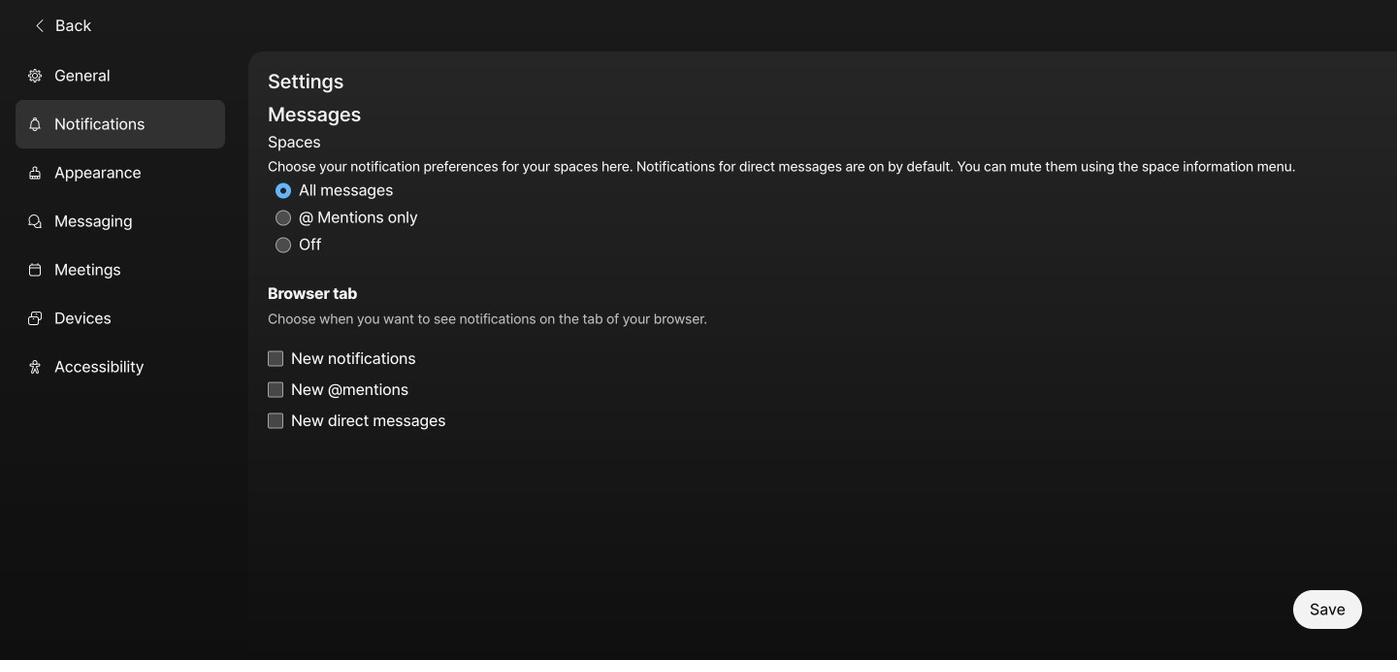 Task type: locate. For each thing, give the bounding box(es) containing it.
messaging tab
[[16, 197, 225, 245]]

general tab
[[16, 51, 225, 100]]

option group
[[268, 129, 1296, 258]]

settings navigation
[[0, 51, 248, 660]]

Off radio
[[276, 237, 291, 253]]

accessibility tab
[[16, 343, 225, 391]]



Task type: describe. For each thing, give the bounding box(es) containing it.
appearance tab
[[16, 148, 225, 197]]

@ Mentions only radio
[[276, 210, 291, 225]]

meetings tab
[[16, 245, 225, 294]]

All messages radio
[[276, 183, 291, 198]]

devices tab
[[16, 294, 225, 343]]

notifications tab
[[16, 100, 225, 148]]



Task type: vqa. For each thing, say whether or not it's contained in the screenshot.
@ MENTIONS ONLY option
yes



